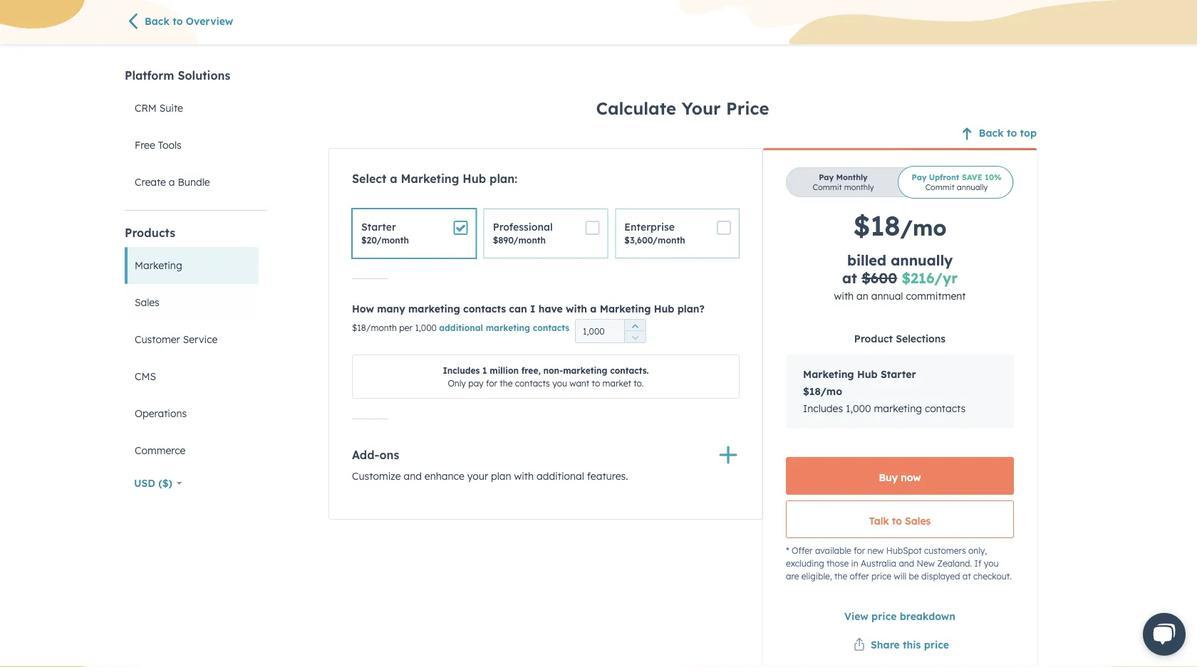 Task type: vqa. For each thing, say whether or not it's contained in the screenshot.
Search HubSpot "Search Box"
no



Task type: locate. For each thing, give the bounding box(es) containing it.
starter
[[361, 221, 396, 233], [881, 368, 916, 381]]

1 horizontal spatial you
[[984, 558, 999, 569]]

additional
[[439, 323, 483, 333], [537, 470, 584, 483]]

monthly
[[844, 182, 874, 192]]

1 pay from the left
[[819, 173, 834, 182]]

usd ($)
[[134, 477, 172, 490]]

sales up hubspot
[[905, 515, 931, 528]]

$3,600
[[625, 235, 653, 246]]

to for talk to sales
[[892, 515, 902, 528]]

only,
[[969, 546, 987, 556]]

0 vertical spatial for
[[486, 378, 497, 389]]

to inside includes 1 million free, non-marketing contacts. only pay for the contacts you want to market to.
[[592, 378, 600, 389]]

australia
[[861, 558, 897, 569]]

pay
[[468, 378, 484, 389]]

in
[[851, 558, 859, 569]]

group
[[624, 319, 646, 344]]

marketing up $18 /month per 1,000 additional marketing contacts
[[408, 303, 460, 315]]

and inside * offer available for new hubspot customers only, excluding those in australia and new zealand. if you are eligible, the offer price will be displayed at checkout.
[[899, 558, 915, 569]]

1 vertical spatial additional
[[537, 470, 584, 483]]

$18 for $18 /month per 1,000 additional marketing contacts
[[352, 323, 366, 333]]

1 vertical spatial starter
[[881, 368, 916, 381]]

1 vertical spatial $18
[[352, 323, 366, 333]]

the down the those
[[835, 571, 847, 582]]

1,000 inside marketing hub starter $18 /mo includes 1,000 marketing contacts
[[846, 403, 871, 415]]

1 horizontal spatial starter
[[881, 368, 916, 381]]

at inside * offer available for new hubspot customers only, excluding those in australia and new zealand. if you are eligible, the offer price will be displayed at checkout.
[[963, 571, 971, 582]]

0 vertical spatial the
[[500, 378, 513, 389]]

includes inside marketing hub starter $18 /mo includes 1,000 marketing contacts
[[803, 403, 843, 415]]

$18 for $18 /mo
[[853, 209, 900, 243]]

bundle
[[178, 176, 210, 189]]

0 horizontal spatial annually
[[891, 251, 953, 269]]

annually
[[957, 182, 988, 192], [891, 251, 953, 269]]

1 horizontal spatial the
[[835, 571, 847, 582]]

1 horizontal spatial 1,000
[[846, 403, 871, 415]]

0 vertical spatial 1,000
[[415, 323, 437, 333]]

plan
[[491, 470, 511, 483]]

to for back to top
[[1007, 127, 1017, 139]]

you
[[552, 378, 567, 389], [984, 558, 999, 569]]

with
[[834, 290, 854, 302], [566, 303, 587, 315], [514, 470, 534, 483]]

0 horizontal spatial sales
[[135, 296, 159, 309]]

1 vertical spatial /mo
[[821, 386, 842, 398]]

with right plan
[[514, 470, 534, 483]]

customer service link
[[125, 321, 259, 358]]

1 vertical spatial sales
[[905, 515, 931, 528]]

0 vertical spatial back
[[145, 15, 170, 27]]

1 horizontal spatial at
[[963, 571, 971, 582]]

0 vertical spatial and
[[404, 470, 422, 483]]

$18 /mo
[[853, 209, 947, 243]]

this
[[903, 639, 921, 652]]

the inside * offer available for new hubspot customers only, excluding those in australia and new zealand. if you are eligible, the offer price will be displayed at checkout.
[[835, 571, 847, 582]]

to right the want
[[592, 378, 600, 389]]

the inside includes 1 million free, non-marketing contacts. only pay for the contacts you want to market to.
[[500, 378, 513, 389]]

service
[[183, 334, 218, 346]]

1 vertical spatial annually
[[891, 251, 953, 269]]

0 vertical spatial with
[[834, 290, 854, 302]]

0 vertical spatial includes
[[443, 365, 480, 376]]

with right have
[[566, 303, 587, 315]]

back inside "button"
[[145, 15, 170, 27]]

a right create in the left top of the page
[[169, 176, 175, 189]]

0 horizontal spatial for
[[486, 378, 497, 389]]

commit left save
[[926, 182, 955, 192]]

a
[[390, 172, 397, 186], [169, 176, 175, 189], [590, 303, 597, 315]]

1 vertical spatial with
[[566, 303, 587, 315]]

0 vertical spatial at
[[842, 269, 857, 287]]

share this price
[[871, 639, 949, 652]]

marketing up buy now button
[[874, 403, 922, 415]]

0 horizontal spatial back
[[145, 15, 170, 27]]

starter up $20
[[361, 221, 396, 233]]

back left top
[[979, 127, 1004, 139]]

annually up the commitment
[[891, 251, 953, 269]]

products
[[125, 226, 175, 240]]

back to overview
[[145, 15, 233, 27]]

marketing up the want
[[563, 365, 608, 376]]

customize
[[352, 470, 401, 483]]

0 horizontal spatial hub
[[463, 172, 486, 186]]

price right the view
[[872, 611, 897, 623]]

1 horizontal spatial hub
[[654, 303, 675, 315]]

commit left monthly
[[813, 182, 842, 192]]

/month inside starter $20 /month
[[377, 235, 409, 246]]

/month down enterprise
[[653, 235, 685, 246]]

back inside button
[[979, 127, 1004, 139]]

pay inside pay upfront save 10% commit annually
[[912, 173, 927, 182]]

0 horizontal spatial the
[[500, 378, 513, 389]]

0 horizontal spatial with
[[514, 470, 534, 483]]

to right talk
[[892, 515, 902, 528]]

pay
[[819, 173, 834, 182], [912, 173, 927, 182]]

solutions
[[178, 68, 230, 83]]

enterprise
[[625, 221, 675, 233]]

2 horizontal spatial with
[[834, 290, 854, 302]]

a right select
[[390, 172, 397, 186]]

see phone number button
[[625, 11, 759, 29]]

sales up customer
[[135, 296, 159, 309]]

free tools
[[135, 139, 182, 151]]

customer service
[[135, 334, 218, 346]]

enterprise $3,600 /month
[[625, 221, 685, 246]]

customize and enhance your plan with additional features.
[[352, 470, 628, 483]]

0 horizontal spatial pay
[[819, 173, 834, 182]]

1 horizontal spatial back
[[979, 127, 1004, 139]]

with inside billed annually at $600 $216 /yr with an annual commitment
[[834, 290, 854, 302]]

0 vertical spatial annually
[[957, 182, 988, 192]]

0 horizontal spatial commit
[[813, 182, 842, 192]]

starter $20 /month
[[361, 221, 409, 246]]

product
[[854, 333, 893, 345]]

pay upfront save 10% commit annually
[[912, 173, 1002, 192]]

0 vertical spatial price
[[872, 571, 892, 582]]

for inside * offer available for new hubspot customers only, excluding those in australia and new zealand. if you are eligible, the offer price will be displayed at checkout.
[[854, 546, 865, 556]]

at down zealand.
[[963, 571, 971, 582]]

1 commit from the left
[[813, 182, 842, 192]]

1 vertical spatial and
[[899, 558, 915, 569]]

you inside * offer available for new hubspot customers only, excluding those in australia and new zealand. if you are eligible, the offer price will be displayed at checkout.
[[984, 558, 999, 569]]

buy
[[879, 472, 898, 484]]

want
[[570, 378, 590, 389]]

contacts inside marketing hub starter $18 /mo includes 1,000 marketing contacts
[[925, 403, 966, 415]]

0 vertical spatial you
[[552, 378, 567, 389]]

$18 /month per 1,000 additional marketing contacts
[[352, 323, 570, 333]]

i
[[530, 303, 536, 315]]

starter inside marketing hub starter $18 /mo includes 1,000 marketing contacts
[[881, 368, 916, 381]]

professional $890 /month
[[493, 221, 553, 246]]

starter down 'product selections'
[[881, 368, 916, 381]]

1 vertical spatial at
[[963, 571, 971, 582]]

1 horizontal spatial and
[[899, 558, 915, 569]]

new
[[917, 558, 935, 569]]

select a marketing hub plan: group
[[352, 209, 740, 259]]

back left overview
[[145, 15, 170, 27]]

2 commit from the left
[[926, 182, 955, 192]]

/month down select
[[377, 235, 409, 246]]

view price breakdown
[[844, 611, 956, 623]]

0 vertical spatial additional
[[439, 323, 483, 333]]

save
[[962, 173, 983, 182]]

price inside * offer available for new hubspot customers only, excluding those in australia and new zealand. if you are eligible, the offer price will be displayed at checkout.
[[872, 571, 892, 582]]

to left top
[[1007, 127, 1017, 139]]

pay left monthly
[[819, 173, 834, 182]]

to left overview
[[173, 15, 183, 27]]

1 horizontal spatial for
[[854, 546, 865, 556]]

chat widget region
[[1120, 599, 1197, 668]]

1 horizontal spatial sales
[[905, 515, 931, 528]]

for up the 'in' at the bottom right of the page
[[854, 546, 865, 556]]

commit inside pay upfront save 10% commit annually
[[926, 182, 955, 192]]

includes inside includes 1 million free, non-marketing contacts. only pay for the contacts you want to market to.
[[443, 365, 480, 376]]

0 vertical spatial /mo
[[900, 215, 947, 241]]

commit
[[813, 182, 842, 192], [926, 182, 955, 192]]

and
[[404, 470, 422, 483], [899, 558, 915, 569]]

/month inside the enterprise $3,600 /month
[[653, 235, 685, 246]]

1 vertical spatial the
[[835, 571, 847, 582]]

marketing inside marketing hub starter $18 /mo includes 1,000 marketing contacts
[[803, 368, 854, 381]]

the down million
[[500, 378, 513, 389]]

1 horizontal spatial /mo
[[900, 215, 947, 241]]

hub left 'plan:'
[[463, 172, 486, 186]]

top
[[1020, 127, 1037, 139]]

for down 1
[[486, 378, 497, 389]]

($)
[[158, 477, 172, 490]]

1 vertical spatial includes
[[803, 403, 843, 415]]

you down non-
[[552, 378, 567, 389]]

1 horizontal spatial commit
[[926, 182, 955, 192]]

/month down many
[[366, 323, 397, 333]]

price
[[726, 98, 769, 119]]

None checkbox
[[484, 209, 608, 259]]

0 horizontal spatial starter
[[361, 221, 396, 233]]

additional marketing contacts button
[[439, 323, 570, 333]]

2 vertical spatial $18
[[803, 386, 821, 398]]

number
[[703, 11, 759, 29]]

0 vertical spatial $18
[[853, 209, 900, 243]]

billed annually at $600 $216 /yr with an annual commitment
[[834, 251, 966, 302]]

and down hubspot
[[899, 558, 915, 569]]

offer
[[850, 571, 869, 582]]

hub left 'plan?'
[[654, 303, 675, 315]]

1 horizontal spatial additional
[[537, 470, 584, 483]]

back
[[145, 15, 170, 27], [979, 127, 1004, 139]]

additional left features.
[[537, 470, 584, 483]]

marketing link
[[125, 247, 259, 284]]

includes
[[443, 365, 480, 376], [803, 403, 843, 415]]

1 horizontal spatial a
[[390, 172, 397, 186]]

to inside "button"
[[173, 15, 183, 27]]

displayed
[[922, 571, 960, 582]]

$20
[[361, 235, 377, 246]]

2 vertical spatial hub
[[857, 368, 878, 381]]

hub down product
[[857, 368, 878, 381]]

2 horizontal spatial hub
[[857, 368, 878, 381]]

back for back to top
[[979, 127, 1004, 139]]

none checkbox containing professional
[[484, 209, 608, 259]]

platform solutions element
[[125, 68, 267, 201]]

pay inside pay monthly commit monthly
[[819, 173, 834, 182]]

add-ons
[[352, 448, 399, 463]]

1 vertical spatial hub
[[654, 303, 675, 315]]

2 horizontal spatial $18
[[853, 209, 900, 243]]

free
[[135, 139, 155, 151]]

for inside includes 1 million free, non-marketing contacts. only pay for the contacts you want to market to.
[[486, 378, 497, 389]]

customer
[[135, 334, 180, 346]]

1 vertical spatial 1,000
[[846, 403, 871, 415]]

enhance
[[425, 470, 465, 483]]

plan?
[[678, 303, 705, 315]]

see
[[625, 11, 650, 29]]

1 vertical spatial back
[[979, 127, 1004, 139]]

0 horizontal spatial /mo
[[821, 386, 842, 398]]

1 horizontal spatial annually
[[957, 182, 988, 192]]

/mo
[[900, 215, 947, 241], [821, 386, 842, 398]]

create a bundle
[[135, 176, 210, 189]]

products element
[[125, 225, 267, 470]]

view price breakdown button
[[844, 609, 956, 626]]

at up an
[[842, 269, 857, 287]]

$18 inside marketing hub starter $18 /mo includes 1,000 marketing contacts
[[803, 386, 821, 398]]

additional up 1
[[439, 323, 483, 333]]

*
[[786, 546, 789, 556]]

a up select number of marketing contacts: text box
[[590, 303, 597, 315]]

1 horizontal spatial includes
[[803, 403, 843, 415]]

price down the australia
[[872, 571, 892, 582]]

pay left upfront
[[912, 173, 927, 182]]

2 vertical spatial with
[[514, 470, 534, 483]]

buy now
[[879, 472, 921, 484]]

1 vertical spatial you
[[984, 558, 999, 569]]

2 vertical spatial price
[[924, 639, 949, 652]]

0 horizontal spatial you
[[552, 378, 567, 389]]

usd
[[134, 477, 155, 490]]

1 vertical spatial for
[[854, 546, 865, 556]]

1 horizontal spatial $18
[[803, 386, 821, 398]]

hub
[[463, 172, 486, 186], [654, 303, 675, 315], [857, 368, 878, 381]]

/yr
[[935, 269, 958, 287]]

$890
[[493, 235, 513, 246]]

0 horizontal spatial at
[[842, 269, 857, 287]]

price
[[872, 571, 892, 582], [872, 611, 897, 623], [924, 639, 949, 652]]

crm suite
[[135, 102, 183, 114]]

annually down back to top button
[[957, 182, 988, 192]]

with left an
[[834, 290, 854, 302]]

2 pay from the left
[[912, 173, 927, 182]]

back to top
[[979, 127, 1037, 139]]

at
[[842, 269, 857, 287], [963, 571, 971, 582]]

None checkbox
[[352, 209, 477, 259], [615, 209, 740, 259], [352, 209, 477, 259], [615, 209, 740, 259]]

you inside includes 1 million free, non-marketing contacts. only pay for the contacts you want to market to.
[[552, 378, 567, 389]]

excluding
[[786, 558, 824, 569]]

0 vertical spatial sales
[[135, 296, 159, 309]]

1 horizontal spatial pay
[[912, 173, 927, 182]]

0 horizontal spatial a
[[169, 176, 175, 189]]

you up checkout.
[[984, 558, 999, 569]]

0 horizontal spatial $18
[[352, 323, 366, 333]]

and left enhance
[[404, 470, 422, 483]]

view
[[844, 611, 869, 623]]

/month down professional
[[513, 235, 546, 246]]

0 horizontal spatial includes
[[443, 365, 480, 376]]

/month inside professional $890 /month
[[513, 235, 546, 246]]

price right this
[[924, 639, 949, 652]]

0 vertical spatial starter
[[361, 221, 396, 233]]



Task type: describe. For each thing, give the bounding box(es) containing it.
/month for professional
[[513, 235, 546, 246]]

marketing inside products element
[[135, 259, 182, 272]]

pay for monthly
[[819, 173, 834, 182]]

ons
[[379, 448, 399, 463]]

1
[[483, 365, 487, 376]]

starter inside starter $20 /month
[[361, 221, 396, 233]]

annually inside pay upfront save 10% commit annually
[[957, 182, 988, 192]]

calculate
[[596, 98, 676, 119]]

0 vertical spatial hub
[[463, 172, 486, 186]]

1 vertical spatial price
[[872, 611, 897, 623]]

sales link
[[125, 284, 259, 321]]

Select number of marketing contacts: text field
[[575, 319, 646, 344]]

buy now button
[[786, 458, 1014, 495]]

if
[[975, 558, 982, 569]]

million
[[490, 365, 519, 376]]

create a bundle link
[[125, 164, 259, 201]]

calculate your price
[[596, 98, 769, 119]]

overview
[[186, 15, 233, 27]]

talk to sales
[[869, 515, 931, 528]]

2 horizontal spatial a
[[590, 303, 597, 315]]

to for back to overview
[[173, 15, 183, 27]]

professional
[[493, 221, 553, 233]]

operations link
[[125, 396, 259, 433]]

product selections
[[854, 333, 946, 345]]

$216
[[902, 269, 935, 287]]

hub inside marketing hub starter $18 /mo includes 1,000 marketing contacts
[[857, 368, 878, 381]]

marketing down the can
[[486, 323, 530, 333]]

available
[[815, 546, 851, 556]]

0 horizontal spatial 1,000
[[415, 323, 437, 333]]

an
[[857, 290, 869, 302]]

customers
[[924, 546, 966, 556]]

crm suite link
[[125, 90, 259, 127]]

platform solutions
[[125, 68, 230, 83]]

breakdown
[[900, 611, 956, 623]]

upfront
[[929, 173, 959, 182]]

phone
[[655, 11, 699, 29]]

select a marketing hub plan:
[[352, 172, 518, 186]]

features.
[[587, 470, 628, 483]]

back to overview button
[[125, 12, 267, 32]]

those
[[827, 558, 849, 569]]

/mo inside $18 /mo
[[900, 215, 947, 241]]

share this price button
[[851, 638, 949, 655]]

/month for starter
[[377, 235, 409, 246]]

will
[[894, 571, 907, 582]]

marketing hub starter $18 /mo includes 1,000 marketing contacts
[[803, 368, 966, 415]]

/month for enterprise
[[653, 235, 685, 246]]

talk
[[869, 515, 889, 528]]

back to top button
[[959, 125, 1037, 143]]

annual
[[871, 290, 903, 302]]

your
[[467, 470, 488, 483]]

10%
[[985, 173, 1002, 182]]

a for create
[[169, 176, 175, 189]]

see phone number
[[625, 11, 759, 29]]

suite
[[159, 102, 183, 114]]

0 horizontal spatial and
[[404, 470, 422, 483]]

1 horizontal spatial with
[[566, 303, 587, 315]]

/mo inside marketing hub starter $18 /mo includes 1,000 marketing contacts
[[821, 386, 842, 398]]

selections
[[896, 333, 946, 345]]

create
[[135, 176, 166, 189]]

platform
[[125, 68, 174, 83]]

commit inside pay monthly commit monthly
[[813, 182, 842, 192]]

sales inside "link"
[[135, 296, 159, 309]]

be
[[909, 571, 919, 582]]

a for select
[[390, 172, 397, 186]]

contacts inside includes 1 million free, non-marketing contacts. only pay for the contacts you want to market to.
[[515, 378, 550, 389]]

back for back to overview
[[145, 15, 170, 27]]

many
[[377, 303, 405, 315]]

cms
[[135, 371, 156, 383]]

marketing inside includes 1 million free, non-marketing contacts. only pay for the contacts you want to market to.
[[563, 365, 608, 376]]

at inside billed annually at $600 $216 /yr with an annual commitment
[[842, 269, 857, 287]]

to.
[[634, 378, 644, 389]]

billed
[[847, 251, 887, 269]]

talk to sales button
[[786, 501, 1014, 539]]

tools
[[158, 139, 182, 151]]

per
[[399, 323, 413, 333]]

pay for upfront
[[912, 173, 927, 182]]

eligible,
[[802, 571, 832, 582]]

checkout.
[[974, 571, 1012, 582]]

zealand.
[[937, 558, 972, 569]]

0 horizontal spatial additional
[[439, 323, 483, 333]]

only
[[448, 378, 466, 389]]

hubspot
[[886, 546, 922, 556]]

monthly
[[836, 173, 868, 182]]

commitment
[[906, 290, 966, 302]]

sales inside button
[[905, 515, 931, 528]]

plan:
[[490, 172, 518, 186]]

annually inside billed annually at $600 $216 /yr with an annual commitment
[[891, 251, 953, 269]]

offer
[[792, 546, 813, 556]]

how
[[352, 303, 374, 315]]

commerce
[[135, 445, 186, 457]]

contacts.
[[610, 365, 649, 376]]

select
[[352, 172, 386, 186]]

are
[[786, 571, 799, 582]]

add-
[[352, 448, 379, 463]]

includes 1 million free, non-marketing contacts. only pay for the contacts you want to market to.
[[443, 365, 649, 389]]

marketing inside marketing hub starter $18 /mo includes 1,000 marketing contacts
[[874, 403, 922, 415]]

how many marketing contacts can i have with a marketing hub plan?
[[352, 303, 705, 315]]

can
[[509, 303, 527, 315]]



